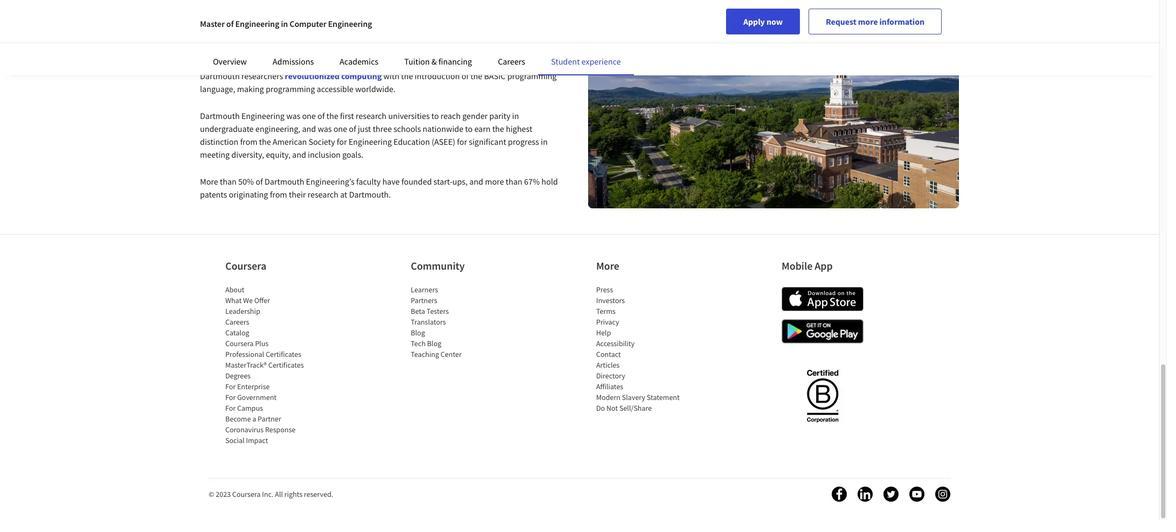 Task type: describe. For each thing, give the bounding box(es) containing it.
dartmouth down the artificial
[[200, 70, 240, 81]]

learners link
[[411, 285, 438, 295]]

mobile app
[[782, 259, 833, 273]]

translators link
[[411, 318, 446, 327]]

coursera facebook image
[[832, 487, 847, 503]]

2 for from the top
[[225, 393, 236, 403]]

master
[[200, 18, 225, 29]]

parity
[[489, 110, 510, 121]]

0 vertical spatial certificates
[[266, 350, 301, 360]]

worldwide.
[[355, 83, 396, 94]]

among
[[495, 32, 520, 42]]

meeting
[[200, 149, 230, 160]]

accessible
[[317, 83, 354, 94]]

catalog
[[225, 328, 249, 338]]

at inside ' was coined at a dartmouth mathematics conference in 1954. ten years later, dartmouth researchers
[[325, 57, 332, 68]]

tuition
[[404, 56, 430, 67]]

have
[[382, 176, 400, 187]]

0 horizontal spatial for
[[337, 136, 347, 147]]

1 vertical spatial was
[[286, 110, 300, 121]]

and up society
[[302, 123, 316, 134]]

1 vertical spatial programming
[[266, 83, 315, 94]]

apply now button
[[726, 9, 800, 35]]

revolutionized
[[285, 70, 340, 81]]

what
[[225, 296, 242, 306]]

and inside more than 50% of dartmouth engineering's faculty have founded start-ups, and more than 67% hold patents originating from their research at dartmouth.
[[469, 176, 483, 187]]

three
[[373, 123, 392, 134]]

mastertrack®
[[225, 361, 267, 370]]

computer
[[290, 18, 326, 29]]

for inside founded in 1769, dartmouth is a member of the ivy league and consistently ranks among the world's greatest academic institutions. dartmouth has pioneered computing innovation for decades - the term '
[[488, 44, 498, 55]]

privacy
[[596, 318, 619, 327]]

download on the app store image
[[782, 287, 864, 312]]

'
[[200, 57, 202, 68]]

for campus link
[[225, 404, 263, 414]]

affiliates link
[[596, 382, 623, 392]]

about for about what we offer leadership careers catalog coursera plus professional certificates mastertrack® certificates degrees for enterprise for government for campus become a partner coronavirus response social impact
[[225, 285, 244, 295]]

significant
[[469, 136, 506, 147]]

partners
[[411, 296, 437, 306]]

apply
[[743, 16, 765, 27]]

leadership link
[[225, 307, 260, 317]]

tuition & financing
[[404, 56, 472, 67]]

in right progress
[[541, 136, 548, 147]]

campus
[[237, 404, 263, 414]]

academic
[[231, 44, 266, 55]]

1 horizontal spatial blog
[[427, 339, 441, 349]]

1 vertical spatial computing
[[341, 70, 382, 81]]

education
[[394, 136, 430, 147]]

ranks
[[473, 32, 493, 42]]

world's
[[535, 32, 562, 42]]

request more information button
[[809, 9, 942, 35]]

goals.
[[342, 149, 363, 160]]

the down parity
[[492, 123, 504, 134]]

center
[[441, 350, 462, 360]]

in up highest
[[512, 110, 519, 121]]

research inside dartmouth engineering was one of the first research universities to reach gender parity in undergraduate engineering, and was one of just three schools nationwide to earn the highest distinction from the american society for engineering education (asee) for significant progress in meeting diversity, equity, and inclusion goals.
[[356, 110, 387, 121]]

1 horizontal spatial careers link
[[498, 56, 525, 67]]

engineering up member
[[328, 18, 372, 29]]

admissions
[[273, 56, 314, 67]]

the left "first"
[[326, 110, 338, 121]]

dartmouth up 1769,
[[242, 2, 313, 22]]

is
[[305, 32, 311, 42]]

learners
[[411, 285, 438, 295]]

'
[[279, 57, 282, 68]]

artificial intelligence
[[202, 57, 279, 68]]

engineering's
[[306, 176, 355, 187]]

2023
[[216, 490, 231, 500]]

1 horizontal spatial to
[[465, 123, 473, 134]]

about link
[[225, 285, 244, 295]]

not
[[606, 404, 618, 414]]

was inside ' was coined at a dartmouth mathematics conference in 1954. ten years later, dartmouth researchers
[[283, 57, 297, 68]]

investors
[[596, 296, 625, 306]]

0 vertical spatial one
[[302, 110, 316, 121]]

american
[[273, 136, 307, 147]]

(asee)
[[432, 136, 455, 147]]

tuition & financing link
[[404, 56, 472, 67]]

press link
[[596, 285, 613, 295]]

catalog link
[[225, 328, 249, 338]]

do
[[596, 404, 605, 414]]

request more information
[[826, 16, 925, 27]]

information
[[880, 16, 925, 27]]

diversity,
[[231, 149, 264, 160]]

1 horizontal spatial one
[[334, 123, 347, 134]]

modern
[[596, 393, 620, 403]]

coursera inside the about what we offer leadership careers catalog coursera plus professional certificates mastertrack® certificates degrees for enterprise for government for campus become a partner coronavirus response social impact
[[225, 339, 254, 349]]

innovation
[[447, 44, 486, 55]]

more for more
[[596, 259, 619, 273]]

social impact link
[[225, 436, 268, 446]]

ten
[[502, 57, 515, 68]]

overview link
[[213, 56, 247, 67]]

' was coined at a dartmouth mathematics conference in 1954. ten years later, dartmouth researchers
[[200, 57, 555, 81]]

engineering,
[[255, 123, 300, 134]]

revolutionized computing
[[285, 70, 382, 81]]

articles link
[[596, 361, 620, 370]]

modern slavery statement link
[[596, 393, 680, 403]]

response
[[265, 425, 296, 435]]

coronavirus
[[225, 425, 264, 435]]

tech
[[411, 339, 426, 349]]

about what we offer leadership careers catalog coursera plus professional certificates mastertrack® certificates degrees for enterprise for government for campus become a partner coronavirus response social impact
[[225, 285, 304, 446]]

the left ivy
[[360, 32, 371, 42]]

dartmouth inside more than 50% of dartmouth engineering's faculty have founded start-ups, and more than 67% hold patents originating from their research at dartmouth.
[[265, 176, 304, 187]]

1 for from the top
[[225, 382, 236, 392]]

with
[[383, 70, 399, 81]]

mastertrack® certificates link
[[225, 361, 304, 370]]

dartmouth down master of engineering in computer engineering
[[263, 32, 303, 42]]

more inside more than 50% of dartmouth engineering's faculty have founded start-ups, and more than 67% hold patents originating from their research at dartmouth.
[[485, 176, 504, 187]]

and down "american"
[[292, 149, 306, 160]]

partner
[[258, 415, 281, 424]]

coursera instagram image
[[935, 487, 950, 503]]

computing inside founded in 1769, dartmouth is a member of the ivy league and consistently ranks among the world's greatest academic institutions. dartmouth has pioneered computing innovation for decades - the term '
[[407, 44, 446, 55]]

of inside the with the introduction of the basic programming language, making programming accessible worldwide.
[[462, 70, 469, 81]]

dartmouth down member
[[312, 44, 352, 55]]

coursera linkedin image
[[858, 487, 873, 503]]

a inside ' was coined at a dartmouth mathematics conference in 1954. ten years later, dartmouth researchers
[[334, 57, 338, 68]]

society
[[309, 136, 335, 147]]

experience
[[582, 56, 621, 67]]

&
[[432, 56, 437, 67]]

1 vertical spatial certificates
[[268, 361, 304, 370]]

become
[[225, 415, 251, 424]]

1 horizontal spatial for
[[457, 136, 467, 147]]

a inside founded in 1769, dartmouth is a member of the ivy league and consistently ranks among the world's greatest academic institutions. dartmouth has pioneered computing innovation for decades - the term '
[[312, 32, 317, 42]]



Task type: vqa. For each thing, say whether or not it's contained in the screenshot.
top the Lectures
no



Task type: locate. For each thing, give the bounding box(es) containing it.
one
[[302, 110, 316, 121], [334, 123, 347, 134]]

was up society
[[318, 123, 332, 134]]

list containing learners
[[411, 285, 502, 360]]

computing down "academics" in the left of the page
[[341, 70, 382, 81]]

dartmouth
[[242, 2, 313, 22], [263, 32, 303, 42], [312, 44, 352, 55], [340, 57, 380, 68], [200, 70, 240, 81], [200, 110, 240, 121], [265, 176, 304, 187]]

2 horizontal spatial for
[[488, 44, 498, 55]]

now
[[767, 16, 783, 27]]

help link
[[596, 328, 611, 338]]

of up society
[[318, 110, 325, 121]]

accessibility
[[596, 339, 635, 349]]

2 than from the left
[[506, 176, 522, 187]]

testers
[[427, 307, 449, 317]]

blog up tech
[[411, 328, 425, 338]]

2 horizontal spatial a
[[334, 57, 338, 68]]

and
[[413, 32, 427, 42], [302, 123, 316, 134], [292, 149, 306, 160], [469, 176, 483, 187]]

67%
[[524, 176, 540, 187]]

1 horizontal spatial a
[[312, 32, 317, 42]]

coursera youtube image
[[909, 487, 925, 503]]

more up press on the bottom right of the page
[[596, 259, 619, 273]]

the up -
[[522, 32, 534, 42]]

careers down decades
[[498, 56, 525, 67]]

programming down years
[[507, 70, 557, 81]]

for
[[225, 382, 236, 392], [225, 393, 236, 403], [225, 404, 236, 414]]

2 list from the left
[[411, 285, 502, 360]]

the down engineering,
[[259, 136, 271, 147]]

list for community
[[411, 285, 502, 360]]

about for about dartmouth
[[200, 2, 239, 22]]

0 vertical spatial careers link
[[498, 56, 525, 67]]

more up patents
[[200, 176, 218, 187]]

careers inside the about what we offer leadership careers catalog coursera plus professional certificates mastertrack® certificates degrees for enterprise for government for campus become a partner coronavirus response social impact
[[225, 318, 249, 327]]

than left the 50%
[[220, 176, 237, 187]]

for right (asee)
[[457, 136, 467, 147]]

computing
[[407, 44, 446, 55], [341, 70, 382, 81]]

and inside founded in 1769, dartmouth is a member of the ivy league and consistently ranks among the world's greatest academic institutions. dartmouth has pioneered computing innovation for decades - the term '
[[413, 32, 427, 42]]

coursera left the inc.
[[232, 490, 261, 500]]

1 vertical spatial to
[[465, 123, 473, 134]]

one down "first"
[[334, 123, 347, 134]]

for down degrees
[[225, 382, 236, 392]]

3 for from the top
[[225, 404, 236, 414]]

about inside the about what we offer leadership careers catalog coursera plus professional certificates mastertrack® certificates degrees for enterprise for government for campus become a partner coronavirus response social impact
[[225, 285, 244, 295]]

mathematics
[[381, 57, 429, 68]]

conference
[[430, 57, 470, 68]]

certificates up the mastertrack® certificates link
[[266, 350, 301, 360]]

and right 'ups,' at the left of the page
[[469, 176, 483, 187]]

at inside more than 50% of dartmouth engineering's faculty have founded start-ups, and more than 67% hold patents originating from their research at dartmouth.
[[340, 189, 347, 200]]

community
[[411, 259, 465, 273]]

0 horizontal spatial at
[[325, 57, 332, 68]]

degrees
[[225, 372, 251, 381]]

more right 'ups,' at the left of the page
[[485, 176, 504, 187]]

0 vertical spatial blog
[[411, 328, 425, 338]]

more
[[200, 176, 218, 187], [596, 259, 619, 273]]

professional certificates link
[[225, 350, 301, 360]]

0 horizontal spatial blog
[[411, 328, 425, 338]]

engineering
[[235, 18, 279, 29], [328, 18, 372, 29], [241, 110, 285, 121], [349, 136, 392, 147]]

0 horizontal spatial a
[[252, 415, 256, 424]]

for up 'goals.'
[[337, 136, 347, 147]]

blog up teaching center link
[[427, 339, 441, 349]]

plus
[[255, 339, 269, 349]]

1 vertical spatial more
[[485, 176, 504, 187]]

1 horizontal spatial more
[[596, 259, 619, 273]]

0 vertical spatial for
[[225, 382, 236, 392]]

the down mathematics
[[401, 70, 413, 81]]

0 vertical spatial research
[[356, 110, 387, 121]]

0 horizontal spatial more
[[485, 176, 504, 187]]

for enterprise link
[[225, 382, 270, 392]]

0 horizontal spatial to
[[431, 110, 439, 121]]

member
[[318, 32, 349, 42]]

1 vertical spatial careers link
[[225, 318, 249, 327]]

0 horizontal spatial one
[[302, 110, 316, 121]]

at
[[325, 57, 332, 68], [340, 189, 347, 200]]

was up engineering,
[[286, 110, 300, 121]]

earn
[[474, 123, 491, 134]]

a up revolutionized computing link in the top of the page
[[334, 57, 338, 68]]

than left 67%
[[506, 176, 522, 187]]

more right request
[[858, 16, 878, 27]]

0 horizontal spatial more
[[200, 176, 218, 187]]

artificial
[[202, 57, 234, 68]]

1 vertical spatial blog
[[427, 339, 441, 349]]

1 horizontal spatial from
[[270, 189, 287, 200]]

1 horizontal spatial more
[[858, 16, 878, 27]]

of up has
[[351, 32, 358, 42]]

financing
[[439, 56, 472, 67]]

engineering down just at the top left of page
[[349, 136, 392, 147]]

to left 'earn'
[[465, 123, 473, 134]]

1 horizontal spatial computing
[[407, 44, 446, 55]]

programming down revolutionized
[[266, 83, 315, 94]]

research up just at the top left of page
[[356, 110, 387, 121]]

engineering up engineering,
[[241, 110, 285, 121]]

degrees link
[[225, 372, 251, 381]]

from inside more than 50% of dartmouth engineering's faculty have founded start-ups, and more than 67% hold patents originating from their research at dartmouth.
[[270, 189, 287, 200]]

investors link
[[596, 296, 625, 306]]

1 vertical spatial for
[[225, 393, 236, 403]]

list containing about
[[225, 285, 317, 446]]

term
[[549, 44, 567, 55]]

coursera twitter image
[[884, 487, 899, 503]]

of inside more than 50% of dartmouth engineering's faculty have founded start-ups, and more than 67% hold patents originating from their research at dartmouth.
[[256, 176, 263, 187]]

careers up catalog link
[[225, 318, 249, 327]]

affiliates
[[596, 382, 623, 392]]

from up diversity,
[[240, 136, 257, 147]]

3 list from the left
[[596, 285, 688, 414]]

articles
[[596, 361, 620, 370]]

0 horizontal spatial from
[[240, 136, 257, 147]]

contact link
[[596, 350, 621, 360]]

0 vertical spatial more
[[858, 16, 878, 27]]

0 horizontal spatial computing
[[341, 70, 382, 81]]

0 vertical spatial more
[[200, 176, 218, 187]]

from
[[240, 136, 257, 147], [270, 189, 287, 200]]

student experience
[[551, 56, 621, 67]]

coursera plus link
[[225, 339, 269, 349]]

0 vertical spatial coursera
[[225, 259, 266, 273]]

about up the founded
[[200, 2, 239, 22]]

dartmouth up their
[[265, 176, 304, 187]]

dartmouth engineering was one of the first research universities to reach gender parity in undergraduate engineering, and was one of just three schools nationwide to earn the highest distinction from the american society for engineering education (asee) for significant progress in meeting diversity, equity, and inclusion goals.
[[200, 110, 548, 160]]

in left computer
[[281, 18, 288, 29]]

list for more
[[596, 285, 688, 414]]

of inside founded in 1769, dartmouth is a member of the ivy league and consistently ranks among the world's greatest academic institutions. dartmouth has pioneered computing innovation for decades - the term '
[[351, 32, 358, 42]]

was
[[283, 57, 297, 68], [286, 110, 300, 121], [318, 123, 332, 134]]

and right league
[[413, 32, 427, 42]]

about up what
[[225, 285, 244, 295]]

at down engineering's
[[340, 189, 347, 200]]

0 horizontal spatial than
[[220, 176, 237, 187]]

0 vertical spatial careers
[[498, 56, 525, 67]]

partners link
[[411, 296, 437, 306]]

translators
[[411, 318, 446, 327]]

2 vertical spatial for
[[225, 404, 236, 414]]

inclusion
[[308, 149, 341, 160]]

computing up &
[[407, 44, 446, 55]]

dartmouth inside dartmouth engineering was one of the first research universities to reach gender parity in undergraduate engineering, and was one of just three schools nationwide to earn the highest distinction from the american society for engineering education (asee) for significant progress in meeting diversity, equity, and inclusion goals.
[[200, 110, 240, 121]]

0 vertical spatial at
[[325, 57, 332, 68]]

0 vertical spatial was
[[283, 57, 297, 68]]

was right '
[[283, 57, 297, 68]]

1 vertical spatial about
[[225, 285, 244, 295]]

2 vertical spatial a
[[252, 415, 256, 424]]

beta testers link
[[411, 307, 449, 317]]

engineering up 1769,
[[235, 18, 279, 29]]

©
[[209, 490, 214, 500]]

2 vertical spatial coursera
[[232, 490, 261, 500]]

0 vertical spatial to
[[431, 110, 439, 121]]

1 horizontal spatial at
[[340, 189, 347, 200]]

app
[[815, 259, 833, 273]]

start-
[[434, 176, 452, 187]]

learners partners beta testers translators blog tech blog teaching center
[[411, 285, 462, 360]]

1 vertical spatial careers
[[225, 318, 249, 327]]

-
[[531, 44, 534, 55]]

the left basic
[[470, 70, 482, 81]]

0 vertical spatial a
[[312, 32, 317, 42]]

teaching
[[411, 350, 439, 360]]

more inside more than 50% of dartmouth engineering's faculty have founded start-ups, and more than 67% hold patents originating from their research at dartmouth.
[[200, 176, 218, 187]]

from inside dartmouth engineering was one of the first research universities to reach gender parity in undergraduate engineering, and was one of just three schools nationwide to earn the highest distinction from the american society for engineering education (asee) for significant progress in meeting diversity, equity, and inclusion goals.
[[240, 136, 257, 147]]

0 horizontal spatial careers
[[225, 318, 249, 327]]

0 horizontal spatial programming
[[266, 83, 315, 94]]

2 vertical spatial was
[[318, 123, 332, 134]]

for up for campus link
[[225, 393, 236, 403]]

1 vertical spatial research
[[308, 189, 338, 200]]

1 than from the left
[[220, 176, 237, 187]]

1 list from the left
[[225, 285, 317, 446]]

1 vertical spatial a
[[334, 57, 338, 68]]

more inside button
[[858, 16, 878, 27]]

for up 1954.
[[488, 44, 498, 55]]

a right 'is'
[[312, 32, 317, 42]]

1 vertical spatial more
[[596, 259, 619, 273]]

0 vertical spatial from
[[240, 136, 257, 147]]

coined
[[299, 57, 323, 68]]

for up become in the bottom left of the page
[[225, 404, 236, 414]]

programming
[[507, 70, 557, 81], [266, 83, 315, 94]]

coursera up about link
[[225, 259, 266, 273]]

list containing press
[[596, 285, 688, 414]]

dartmouth.
[[349, 189, 391, 200]]

a down campus
[[252, 415, 256, 424]]

research down engineering's
[[308, 189, 338, 200]]

1 horizontal spatial than
[[506, 176, 522, 187]]

1 horizontal spatial list
[[411, 285, 502, 360]]

about dartmouth
[[200, 2, 313, 22]]

making
[[237, 83, 264, 94]]

basic
[[484, 70, 506, 81]]

1 horizontal spatial programming
[[507, 70, 557, 81]]

consistently
[[428, 32, 472, 42]]

greatest
[[200, 44, 229, 55]]

of right the 50%
[[256, 176, 263, 187]]

ups,
[[452, 176, 468, 187]]

in left 1769,
[[234, 32, 241, 42]]

their
[[289, 189, 306, 200]]

careers link up catalog link
[[225, 318, 249, 327]]

1 horizontal spatial research
[[356, 110, 387, 121]]

terms
[[596, 307, 616, 317]]

2 horizontal spatial list
[[596, 285, 688, 414]]

to up nationwide
[[431, 110, 439, 121]]

0 vertical spatial about
[[200, 2, 239, 22]]

careers link inside list
[[225, 318, 249, 327]]

statement
[[647, 393, 680, 403]]

1 vertical spatial from
[[270, 189, 287, 200]]

© 2023 coursera inc. all rights reserved.
[[209, 490, 333, 500]]

0 vertical spatial computing
[[407, 44, 446, 55]]

1 vertical spatial at
[[340, 189, 347, 200]]

professional
[[225, 350, 264, 360]]

of right master at the left top of the page
[[226, 18, 234, 29]]

certificates down professional certificates link on the bottom of page
[[268, 361, 304, 370]]

list
[[225, 285, 317, 446], [411, 285, 502, 360], [596, 285, 688, 414]]

1769,
[[242, 32, 262, 42]]

research
[[356, 110, 387, 121], [308, 189, 338, 200]]

get it on google play image
[[782, 320, 864, 344]]

1954.
[[480, 57, 500, 68]]

tech blog link
[[411, 339, 441, 349]]

introduction
[[415, 70, 460, 81]]

beta
[[411, 307, 425, 317]]

careers link down decades
[[498, 56, 525, 67]]

from left their
[[270, 189, 287, 200]]

research inside more than 50% of dartmouth engineering's faculty have founded start-ups, and more than 67% hold patents originating from their research at dartmouth.
[[308, 189, 338, 200]]

academics
[[340, 56, 378, 67]]

one up society
[[302, 110, 316, 121]]

hold
[[542, 176, 558, 187]]

terms link
[[596, 307, 616, 317]]

at up revolutionized computing link in the top of the page
[[325, 57, 332, 68]]

in inside founded in 1769, dartmouth is a member of the ivy league and consistently ranks among the world's greatest academic institutions. dartmouth has pioneered computing innovation for decades - the term '
[[234, 32, 241, 42]]

founded in 1769, dartmouth is a member of the ivy league and consistently ranks among the world's greatest academic institutions. dartmouth has pioneered computing innovation for decades - the term '
[[200, 32, 567, 68]]

dartmouth up undergraduate
[[200, 110, 240, 121]]

0 vertical spatial programming
[[507, 70, 557, 81]]

press investors terms privacy help accessibility contact articles directory affiliates modern slavery statement do not sell/share
[[596, 285, 680, 414]]

in left 1954.
[[472, 57, 479, 68]]

in inside ' was coined at a dartmouth mathematics conference in 1954. ten years later, dartmouth researchers
[[472, 57, 479, 68]]

language,
[[200, 83, 235, 94]]

directory link
[[596, 372, 625, 381]]

sell/share
[[619, 404, 652, 414]]

all
[[275, 490, 283, 500]]

1 vertical spatial coursera
[[225, 339, 254, 349]]

help
[[596, 328, 611, 338]]

master of engineering in computer engineering
[[200, 18, 372, 29]]

dartmouth down has
[[340, 57, 380, 68]]

pioneered
[[368, 44, 405, 55]]

logo of certified b corporation image
[[800, 364, 844, 429]]

1 horizontal spatial careers
[[498, 56, 525, 67]]

0 horizontal spatial careers link
[[225, 318, 249, 327]]

undergraduate
[[200, 123, 254, 134]]

the right -
[[536, 44, 548, 55]]

more for more than 50% of dartmouth engineering's faculty have founded start-ups, and more than 67% hold patents originating from their research at dartmouth.
[[200, 176, 218, 187]]

1 vertical spatial one
[[334, 123, 347, 134]]

a inside the about what we offer leadership careers catalog coursera plus professional certificates mastertrack® certificates degrees for enterprise for government for campus become a partner coronavirus response social impact
[[252, 415, 256, 424]]

0 horizontal spatial research
[[308, 189, 338, 200]]

list for coursera
[[225, 285, 317, 446]]

rights
[[284, 490, 302, 500]]

to
[[431, 110, 439, 121], [465, 123, 473, 134]]

of left just at the top left of page
[[349, 123, 356, 134]]

0 horizontal spatial list
[[225, 285, 317, 446]]

equity,
[[266, 149, 291, 160]]

revolutionized computing link
[[285, 70, 382, 81]]

of down financing
[[462, 70, 469, 81]]

with the introduction of the basic programming language, making programming accessible worldwide.
[[200, 70, 557, 94]]

coursera down catalog
[[225, 339, 254, 349]]



